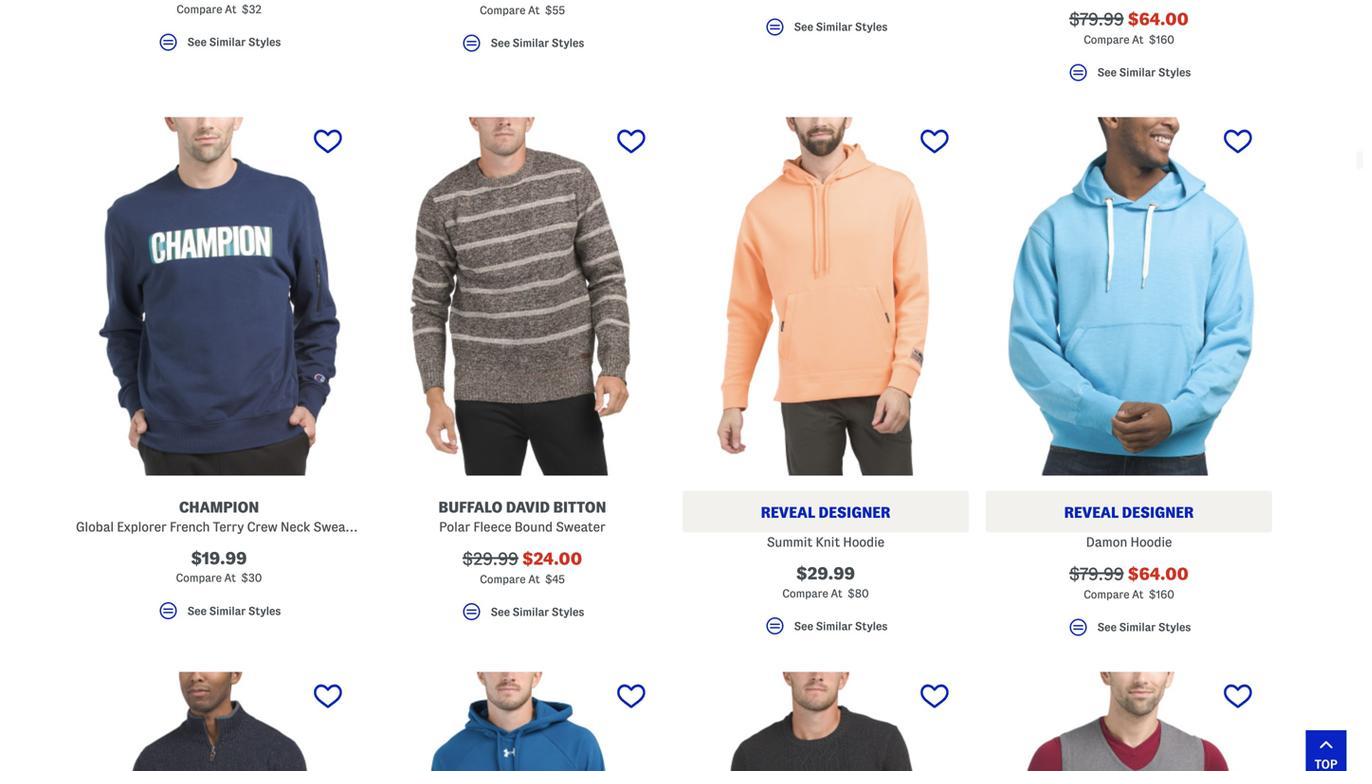 Task type: vqa. For each thing, say whether or not it's contained in the screenshot.
DATA
no



Task type: locate. For each thing, give the bounding box(es) containing it.
styles
[[855, 21, 888, 33], [248, 36, 281, 48], [552, 37, 585, 49], [1159, 66, 1192, 78], [248, 605, 281, 617], [552, 606, 585, 618], [855, 620, 888, 632], [1159, 621, 1192, 633]]

2 reveal designer from the left
[[1065, 504, 1194, 520]]

hoodie
[[843, 535, 885, 549], [1131, 535, 1173, 549]]

compare at              $55 link
[[379, 0, 666, 20]]

styles inside reveal designer damon hoodie compare at              $160 element
[[1159, 621, 1192, 633]]

reveal designer for $29.99
[[761, 504, 891, 520]]

compare at              $55 element
[[379, 0, 666, 63]]

similar inside $16.99 compare at              $32 element
[[209, 36, 246, 48]]

1 $79.99 $64.00 compare at              $160 from the top
[[1070, 10, 1189, 45]]

$79.99
[[1070, 10, 1125, 28], [1070, 565, 1125, 583]]

$45
[[545, 573, 565, 585]]

0 horizontal spatial hoodie
[[843, 535, 885, 549]]

neck
[[281, 520, 310, 534]]

reveal designer up damon hoodie
[[1065, 504, 1194, 520]]

bound
[[515, 520, 553, 534]]

fleece
[[474, 520, 512, 534]]

designer up damon hoodie
[[1122, 504, 1194, 520]]

designer up 'knit'
[[819, 504, 891, 520]]

$30
[[241, 572, 262, 584]]

1 reveal from the left
[[761, 504, 816, 520]]

$29.99 compare at              $80
[[783, 564, 869, 599]]

reveal for $29.99
[[761, 504, 816, 520]]

hoodie right damon
[[1131, 535, 1173, 549]]

0 vertical spatial $79.99 $64.00 compare at              $160
[[1070, 10, 1189, 45]]

0 horizontal spatial reveal
[[761, 504, 816, 520]]

see similar styles
[[794, 21, 888, 33], [187, 36, 281, 48], [491, 37, 585, 49], [1098, 66, 1192, 78], [187, 605, 281, 617], [491, 606, 585, 618], [794, 620, 888, 632], [1098, 621, 1192, 633]]

1 vertical spatial $64.00
[[1128, 565, 1189, 583]]

1 horizontal spatial designer
[[1122, 504, 1194, 520]]

$16.99 compare at              $32 element
[[76, 0, 362, 62]]

see inside compare at              $160 element
[[1098, 66, 1117, 78]]

bitton
[[554, 499, 607, 515]]

see inside reveal designer damon hoodie compare at              $160 element
[[1098, 621, 1117, 633]]

0 vertical spatial $64.00
[[1128, 10, 1189, 28]]

1 vertical spatial $79.99 $64.00 compare at              $160
[[1070, 565, 1189, 600]]

see similar styles inside compare at              $55 element
[[491, 37, 585, 49]]

similar inside buffalo david bitton polar fleece bound sweater compare at              $45 "element"
[[513, 606, 549, 618]]

$29.99
[[463, 549, 519, 568], [797, 564, 855, 583]]

$79.99 inside reveal designer damon hoodie compare at              $160 element
[[1070, 565, 1125, 583]]

buffalo david bitton polar fleece bound sweater compare at              $45 element
[[379, 117, 666, 632]]

see similar styles button
[[683, 15, 969, 47], [76, 31, 362, 62], [379, 32, 666, 63], [986, 61, 1273, 92], [76, 600, 362, 631], [379, 601, 666, 632], [683, 615, 969, 646], [986, 616, 1273, 647]]

1 hoodie from the left
[[843, 535, 885, 549]]

0 vertical spatial $160
[[1149, 33, 1175, 45]]

1 reveal designer from the left
[[761, 504, 891, 520]]

summit
[[767, 535, 813, 549]]

reveal designer summit knit hoodie $29.99 compare at              $80 element
[[683, 117, 969, 646]]

styles inside $16.99 compare at              $32 element
[[248, 36, 281, 48]]

denim & flower $14.99 compare at              $26 element
[[683, 0, 969, 47]]

terry
[[213, 520, 244, 534]]

1 designer from the left
[[819, 504, 891, 520]]

reveal up damon
[[1065, 504, 1119, 520]]

similar inside champion global explorer french terry crew neck sweatshirt $19.99 compare at              $30 element
[[209, 605, 246, 617]]

see similar styles inside denim & flower $14.99 compare at              $26 element
[[794, 21, 888, 33]]

buffalo
[[439, 499, 503, 515]]

david
[[506, 499, 550, 515]]

polar
[[439, 520, 471, 534]]

french
[[170, 520, 210, 534]]

$29.99 down fleece
[[463, 549, 519, 568]]

similar inside reveal designer damon hoodie compare at              $160 element
[[1120, 621, 1156, 633]]

1 $64.00 from the top
[[1128, 10, 1189, 28]]

$64.00
[[1128, 10, 1189, 28], [1128, 565, 1189, 583]]

compare
[[177, 3, 222, 15], [480, 4, 526, 16], [1084, 33, 1130, 45], [176, 572, 222, 584], [480, 573, 526, 585], [783, 587, 829, 599], [1084, 588, 1130, 600]]

cable crew neck sweater image
[[683, 672, 969, 771]]

1 horizontal spatial $29.99
[[797, 564, 855, 583]]

premium super soft sweater vest image
[[986, 672, 1273, 771]]

hoodie right 'knit'
[[843, 535, 885, 549]]

compare at              $55
[[480, 4, 565, 16]]

2 designer from the left
[[1122, 504, 1194, 520]]

$29.99 for compare
[[797, 564, 855, 583]]

reveal up summit
[[761, 504, 816, 520]]

1 $79.99 from the top
[[1070, 10, 1125, 28]]

$79.99 $64.00 compare at              $160 inside reveal designer damon hoodie compare at              $160 element
[[1070, 565, 1189, 600]]

$29.99 inside $29.99 $24.00 compare at              $45
[[463, 549, 519, 568]]

1 horizontal spatial reveal
[[1065, 504, 1119, 520]]

2 $79.99 $64.00 compare at              $160 from the top
[[1070, 565, 1189, 600]]

reveal designer up the summit knit hoodie
[[761, 504, 891, 520]]

see similar styles inside $16.99 compare at              $32 element
[[187, 36, 281, 48]]

$79.99 $64.00 compare at              $160
[[1070, 10, 1189, 45], [1070, 565, 1189, 600]]

styles inside denim & flower $14.99 compare at              $26 element
[[855, 21, 888, 33]]

$29.99 inside $29.99 compare at              $80
[[797, 564, 855, 583]]

sweater
[[556, 520, 606, 534]]

reveal designer
[[761, 504, 891, 520], [1065, 504, 1194, 520]]

$29.99 $24.00 compare at              $45
[[463, 549, 583, 585]]

similar
[[816, 21, 853, 33], [209, 36, 246, 48], [513, 37, 549, 49], [1120, 66, 1156, 78], [209, 605, 246, 617], [513, 606, 549, 618], [816, 620, 853, 632], [1120, 621, 1156, 633]]

reveal designer for $79.99
[[1065, 504, 1194, 520]]

1 vertical spatial $79.99
[[1070, 565, 1125, 583]]

reveal
[[761, 504, 816, 520], [1065, 504, 1119, 520]]

similar inside the reveal designer summit knit hoodie $29.99 compare at              $80 element
[[816, 620, 853, 632]]

compare at              $32 link
[[76, 0, 362, 19]]

0 vertical spatial $79.99
[[1070, 10, 1125, 28]]

see similar styles inside compare at              $160 element
[[1098, 66, 1192, 78]]

2 $64.00 from the top
[[1128, 565, 1189, 583]]

2 reveal from the left
[[1065, 504, 1119, 520]]

0 horizontal spatial designer
[[819, 504, 891, 520]]

global
[[76, 520, 114, 534]]

1 horizontal spatial reveal designer
[[1065, 504, 1194, 520]]

designer
[[819, 504, 891, 520], [1122, 504, 1194, 520]]

$79.99 inside compare at              $160 element
[[1070, 10, 1125, 28]]

see inside buffalo david bitton polar fleece bound sweater compare at              $45 "element"
[[491, 606, 510, 618]]

$29.99 down the summit knit hoodie
[[797, 564, 855, 583]]

similar inside denim & flower $14.99 compare at              $26 element
[[816, 21, 853, 33]]

styles inside champion global explorer french terry crew neck sweatshirt $19.99 compare at              $30 element
[[248, 605, 281, 617]]

$160
[[1149, 33, 1175, 45], [1149, 588, 1175, 600]]

styles inside buffalo david bitton polar fleece bound sweater compare at              $45 "element"
[[552, 606, 585, 618]]

0 horizontal spatial reveal designer
[[761, 504, 891, 520]]

1 $160 from the top
[[1149, 33, 1175, 45]]

styles inside compare at              $160 element
[[1159, 66, 1192, 78]]

1 vertical spatial $160
[[1149, 588, 1175, 600]]

see
[[794, 21, 814, 33], [187, 36, 207, 48], [491, 37, 510, 49], [1098, 66, 1117, 78], [187, 605, 207, 617], [491, 606, 510, 618], [794, 620, 814, 632], [1098, 621, 1117, 633]]

$79.99 $64.00 compare at              $160 inside compare at              $160 element
[[1070, 10, 1189, 45]]

similar inside compare at              $160 element
[[1120, 66, 1156, 78]]

1 horizontal spatial hoodie
[[1131, 535, 1173, 549]]

2 hoodie from the left
[[1131, 535, 1173, 549]]

2 $79.99 from the top
[[1070, 565, 1125, 583]]

champion global explorer french terry crew neck sweatshirt $19.99 compare at              $30 element
[[76, 117, 380, 631]]

0 horizontal spatial $29.99
[[463, 549, 519, 568]]

polar fleece bound sweater image
[[379, 117, 666, 475]]



Task type: describe. For each thing, give the bounding box(es) containing it.
compare inside $29.99 compare at              $80
[[783, 587, 829, 599]]

$19.99 compare at              $30
[[176, 549, 262, 584]]

designer for $29.99
[[819, 504, 891, 520]]

designer for $79.99
[[1122, 504, 1194, 520]]

damon hoodie
[[1087, 535, 1173, 549]]

see similar styles inside the reveal designer summit knit hoodie $29.99 compare at              $80 element
[[794, 620, 888, 632]]

made in italy wool blend contrast trim quarter zip sweater image
[[76, 672, 362, 771]]

see similar styles inside buffalo david bitton polar fleece bound sweater compare at              $45 "element"
[[491, 606, 585, 618]]

$32
[[242, 3, 262, 15]]

see inside $16.99 compare at              $32 element
[[187, 36, 207, 48]]

champion global explorer french terry crew neck sweatshirt
[[76, 499, 380, 534]]

styles inside the reveal designer summit knit hoodie $29.99 compare at              $80 element
[[855, 620, 888, 632]]

see inside the reveal designer summit knit hoodie $29.99 compare at              $80 element
[[794, 620, 814, 632]]

reveal designer damon hoodie compare at              $160 element
[[986, 117, 1273, 647]]

$24.00
[[523, 549, 583, 568]]

$64.00 inside reveal designer damon hoodie compare at              $160 element
[[1128, 565, 1189, 583]]

buffalo david bitton polar fleece bound sweater
[[439, 499, 607, 534]]

compare inside $19.99 compare at              $30
[[176, 572, 222, 584]]

compare inside $29.99 $24.00 compare at              $45
[[480, 573, 526, 585]]

2 $160 from the top
[[1149, 588, 1175, 600]]

champion
[[179, 499, 259, 515]]

see inside denim & flower $14.99 compare at              $26 element
[[794, 21, 814, 33]]

see similar styles inside champion global explorer french terry crew neck sweatshirt $19.99 compare at              $30 element
[[187, 605, 281, 617]]

damon hoodie image
[[986, 117, 1273, 475]]

$64.00 inside compare at              $160 element
[[1128, 10, 1189, 28]]

knit
[[816, 535, 840, 549]]

compare at              $160 element
[[986, 0, 1273, 92]]

$19.99
[[191, 549, 247, 567]]

$55
[[545, 4, 565, 16]]

summit knit hoodie image
[[683, 117, 969, 475]]

see similar styles button inside champion global explorer french terry crew neck sweatshirt $19.99 compare at              $30 element
[[76, 600, 362, 631]]

$80
[[848, 587, 869, 599]]

see inside see similar styles button
[[187, 605, 207, 617]]

global explorer french terry crew neck sweatshirt image
[[76, 117, 362, 475]]

sweatshirt
[[313, 520, 380, 534]]

damon
[[1087, 535, 1128, 549]]

summit knit hoodie
[[767, 535, 885, 549]]

rival fleece hoodie image
[[379, 672, 666, 771]]

similar inside compare at              $55 element
[[513, 37, 549, 49]]

styles inside compare at              $55 element
[[552, 37, 585, 49]]

see inside compare at              $55 element
[[491, 37, 510, 49]]

$29.99 for $24.00
[[463, 549, 519, 568]]

crew
[[247, 520, 278, 534]]

explorer
[[117, 520, 167, 534]]

see similar styles inside reveal designer damon hoodie compare at              $160 element
[[1098, 621, 1192, 633]]

compare at              $32
[[177, 3, 262, 15]]

reveal for $79.99
[[1065, 504, 1119, 520]]



